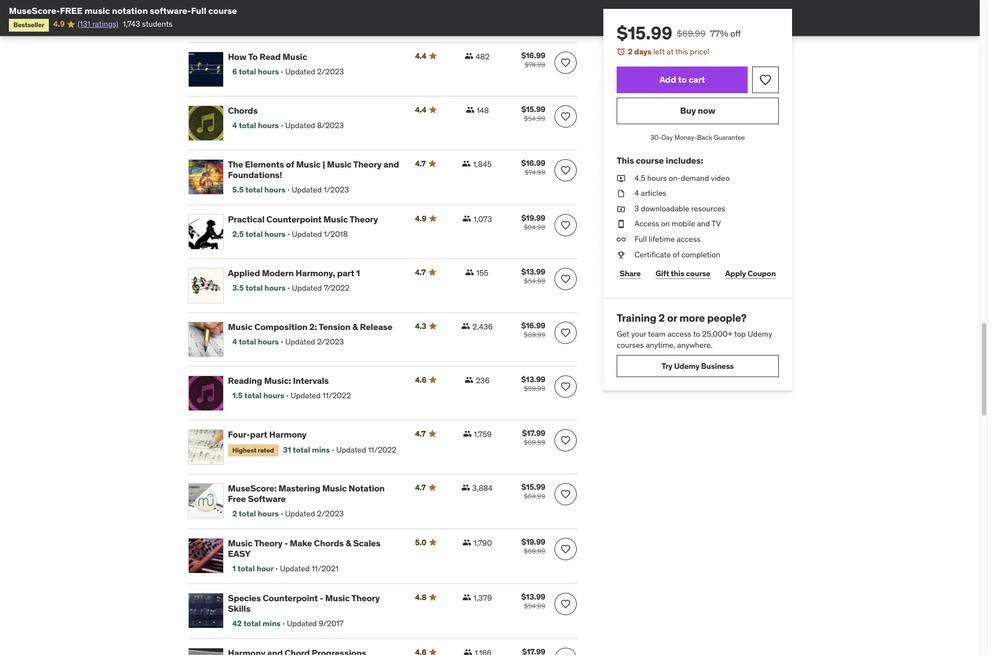 Task type: vqa. For each thing, say whether or not it's contained in the screenshot.
$54.99
yes



Task type: describe. For each thing, give the bounding box(es) containing it.
music right read
[[283, 51, 307, 62]]

chords inside music theory - make chords & scales easy
[[314, 538, 344, 549]]

reading music: intervals
[[228, 375, 329, 386]]

musescore: mastering music notation free software link
[[228, 483, 402, 505]]

includes:
[[666, 155, 703, 166]]

highest
[[232, 447, 256, 455]]

4 up how
[[232, 13, 237, 23]]

completion
[[681, 250, 720, 260]]

xsmall image for full lifetime access
[[617, 234, 626, 245]]

2 for 2 days left at this price!
[[628, 47, 633, 57]]

hours for music composition 2: tension & release
[[258, 337, 279, 347]]

4 total hours for chords
[[232, 121, 279, 131]]

$15.99 for $15.99 $69.99 77% off
[[617, 22, 672, 44]]

wishlist image for practical counterpoint music theory
[[560, 220, 571, 231]]

2/2023 for music
[[317, 67, 344, 77]]

$74.99 for how to read music
[[525, 60, 546, 69]]

$13.99 for applied modern harmony, part 1
[[522, 267, 546, 277]]

total for practical counterpoint music theory
[[246, 229, 263, 239]]

1 vertical spatial this
[[671, 269, 684, 279]]

hours up articles
[[647, 173, 667, 183]]

access on mobile and tv
[[635, 219, 721, 229]]

xsmall image for 4.5 hours on-demand video
[[617, 173, 626, 184]]

$15.99 $64.99
[[522, 483, 546, 501]]

2/2023 for tension
[[317, 337, 344, 347]]

hours up the how to read music at the left
[[258, 13, 279, 23]]

wishlist image for music theory - make chords & scales easy
[[560, 544, 571, 555]]

four-
[[228, 429, 250, 440]]

add to cart
[[659, 74, 705, 85]]

xsmall image for 1,845
[[462, 159, 471, 168]]

1 4 total hours from the top
[[232, 13, 279, 23]]

software-
[[150, 5, 191, 16]]

hours for reading music: intervals
[[263, 391, 285, 401]]

$54.99 for applied modern harmony, part 1
[[524, 277, 546, 285]]

software
[[248, 494, 286, 505]]

3 downloadable resources
[[635, 204, 725, 214]]

2,436
[[473, 322, 493, 332]]

total for reading music: intervals
[[244, 391, 262, 401]]

updated 7/2022
[[292, 283, 350, 293]]

total for applied modern harmony, part 1
[[246, 283, 263, 293]]

on
[[661, 219, 670, 229]]

musescore:
[[228, 483, 277, 494]]

off
[[730, 28, 741, 39]]

gift this course
[[656, 269, 711, 279]]

$16.99 $74.99 for how to read music
[[521, 50, 546, 69]]

video
[[711, 173, 730, 183]]

music inside musescore: mastering music notation free software
[[322, 483, 347, 494]]

part inside applied modern harmony, part 1 link
[[337, 268, 354, 279]]

$16.99 for music
[[521, 158, 546, 168]]

1 horizontal spatial course
[[636, 155, 664, 166]]

mastering
[[279, 483, 320, 494]]

rated
[[258, 447, 274, 455]]

top
[[734, 329, 746, 339]]

155
[[477, 268, 489, 278]]

mobile
[[672, 219, 695, 229]]

$54.99 for species counterpoint -  music theory skills
[[524, 602, 546, 611]]

4.7 for music
[[415, 159, 426, 169]]

11/2022 for 31 total mins
[[368, 446, 397, 456]]

hours for the elements of music | music theory and foundations!
[[265, 185, 286, 195]]

482
[[476, 52, 490, 62]]

4 up the
[[232, 121, 237, 131]]

music theory - make chords & scales easy
[[228, 538, 381, 560]]

$13.99 $59.99
[[522, 375, 546, 393]]

$15.99 $54.99
[[522, 104, 546, 123]]

counterpoint for music
[[267, 214, 322, 225]]

four-part harmony link
[[228, 429, 402, 440]]

composition
[[254, 321, 308, 333]]

updated 11/2022 for 1.5 total hours
[[291, 391, 351, 401]]

full lifetime access
[[635, 234, 701, 244]]

tension
[[319, 321, 351, 333]]

cart
[[689, 74, 705, 85]]

certificate of completion
[[635, 250, 720, 260]]

updated 1/2023
[[292, 185, 349, 195]]

share button
[[617, 263, 644, 285]]

xsmall image for 3 downloadable resources
[[617, 204, 626, 215]]

certificate
[[635, 250, 671, 260]]

$13.99 for species counterpoint -  music theory skills
[[522, 592, 546, 602]]

total up to
[[239, 13, 256, 23]]

gift
[[656, 269, 669, 279]]

1.5 total hours
[[232, 391, 285, 401]]

resources
[[691, 204, 725, 214]]

wishlist image for how to read music
[[560, 57, 571, 68]]

& inside music theory - make chords & scales easy
[[346, 538, 351, 549]]

- for counterpoint
[[320, 593, 323, 604]]

1,073
[[474, 214, 492, 224]]

4.8
[[415, 593, 427, 603]]

buy now
[[680, 105, 715, 116]]

music theory - make chords & scales easy link
[[228, 538, 402, 560]]

updated down four-part harmony link
[[336, 446, 366, 456]]

2:
[[310, 321, 317, 333]]

wishlist image for species counterpoint -  music theory skills
[[560, 599, 571, 610]]

scales
[[353, 538, 381, 549]]

0 horizontal spatial 4.9
[[53, 19, 65, 29]]

4 up reading
[[232, 337, 237, 347]]

$84.99
[[524, 223, 546, 231]]

species counterpoint -  music theory skills
[[228, 593, 380, 615]]

music right |
[[327, 159, 352, 170]]

now
[[698, 105, 715, 116]]

try udemy business link
[[617, 356, 779, 378]]

9/2017
[[319, 619, 344, 629]]

applied modern harmony, part 1 link
[[228, 268, 402, 279]]

this
[[617, 155, 634, 166]]

wishlist image for applied modern harmony, part 1
[[560, 274, 571, 285]]

people?
[[707, 312, 747, 325]]

day
[[662, 133, 673, 141]]

2.5 total hours
[[232, 229, 286, 239]]

$69.99 for $15.99
[[677, 28, 706, 39]]

4 up the 3
[[635, 188, 639, 198]]

anywhere.
[[677, 340, 713, 350]]

xsmall image for 1,073
[[463, 214, 472, 223]]

music left |
[[296, 159, 321, 170]]

4 articles
[[635, 188, 666, 198]]

2 inside training 2 or more people? get your team access to 25,000+ top udemy courses anytime, anywhere.
[[659, 312, 665, 325]]

hours for practical counterpoint music theory
[[265, 229, 286, 239]]

of inside the elements of music | music theory and foundations!
[[286, 159, 294, 170]]

4.7 for notation
[[415, 483, 426, 493]]

business
[[701, 361, 734, 371]]

skills
[[228, 604, 251, 615]]

updated for musescore: mastering music notation free software
[[285, 509, 315, 519]]

xsmall image for 2,436
[[462, 322, 471, 331]]

$19.99 $69.99
[[522, 537, 546, 556]]

coupon
[[748, 269, 776, 279]]

hour
[[257, 564, 274, 574]]

xsmall image for 1,790
[[463, 539, 471, 547]]

$16.99 $74.99 for the elements of music | music theory and foundations!
[[521, 158, 546, 177]]

- for theory
[[284, 538, 288, 549]]

total for the elements of music | music theory and foundations!
[[245, 185, 263, 195]]

music:
[[264, 375, 291, 386]]

1 horizontal spatial 4.9
[[415, 214, 427, 224]]

2/2023 for notation
[[317, 509, 344, 519]]

theory inside species counterpoint -  music theory skills
[[352, 593, 380, 604]]

how to read music link
[[228, 51, 402, 62]]

to inside training 2 or more people? get your team access to 25,000+ top udemy courses anytime, anywhere.
[[693, 329, 700, 339]]

4.6
[[415, 375, 427, 385]]

0 vertical spatial access
[[677, 234, 701, 244]]

lifetime
[[649, 234, 675, 244]]

access
[[635, 219, 659, 229]]

2.5
[[232, 229, 244, 239]]

42
[[232, 619, 242, 629]]

updated 11/2021
[[280, 564, 339, 574]]

total for species counterpoint -  music theory skills
[[244, 619, 261, 629]]

updated for species counterpoint -  music theory skills
[[287, 619, 317, 629]]

total for music theory - make chords & scales easy
[[238, 564, 255, 574]]

xsmall image for 1,379
[[463, 594, 472, 602]]

updated for practical counterpoint music theory
[[292, 229, 322, 239]]

updated for reading music: intervals
[[291, 391, 321, 401]]

236
[[476, 376, 490, 386]]

free
[[228, 494, 246, 505]]

xsmall image for certificate of completion
[[617, 250, 626, 261]]

77%
[[710, 28, 728, 39]]

updated for music theory - make chords & scales easy
[[280, 564, 310, 574]]



Task type: locate. For each thing, give the bounding box(es) containing it.
updated down the elements of music | music theory and foundations!
[[292, 185, 322, 195]]

0 vertical spatial $19.99
[[522, 213, 546, 223]]

hours down 'music:'
[[263, 391, 285, 401]]

of down full lifetime access
[[673, 250, 680, 260]]

0 horizontal spatial course
[[208, 5, 237, 16]]

1 vertical spatial counterpoint
[[263, 593, 318, 604]]

4 4.7 from the top
[[415, 483, 426, 493]]

mins down four-part harmony link
[[312, 446, 330, 456]]

148
[[477, 105, 489, 115]]

practical
[[228, 214, 265, 225]]

0 vertical spatial $54.99
[[524, 114, 546, 123]]

$13.99
[[522, 267, 546, 277], [522, 375, 546, 385], [522, 592, 546, 602]]

make
[[290, 538, 312, 549]]

5 wishlist image from the top
[[560, 274, 571, 285]]

articles
[[641, 188, 666, 198]]

$16.99 right the 2,436
[[521, 321, 546, 331]]

chords up 11/2021
[[314, 538, 344, 549]]

total for how to read music
[[239, 67, 256, 77]]

0 vertical spatial counterpoint
[[267, 214, 322, 225]]

2 horizontal spatial 2
[[659, 312, 665, 325]]

1 vertical spatial 2
[[659, 312, 665, 325]]

udemy
[[748, 329, 772, 339], [674, 361, 700, 371]]

of right the elements
[[286, 159, 294, 170]]

0 horizontal spatial chords
[[228, 105, 258, 116]]

2 right alarm image
[[628, 47, 633, 57]]

$69.99 up price!
[[677, 28, 706, 39]]

6 wishlist image from the top
[[560, 489, 571, 500]]

1 vertical spatial 11/2022
[[368, 446, 397, 456]]

1 updated 2/2023 from the top
[[285, 67, 344, 77]]

2 $54.99 from the top
[[524, 277, 546, 285]]

30-day money-back guarantee
[[651, 133, 745, 141]]

xsmall image left 3,884
[[461, 484, 470, 492]]

2 vertical spatial updated 2/2023
[[285, 509, 344, 519]]

xsmall image for 236
[[465, 376, 474, 385]]

updated 2/2023 for read
[[285, 67, 344, 77]]

how to read music
[[228, 51, 307, 62]]

&
[[353, 321, 358, 333], [346, 538, 351, 549]]

2/2023 down tension
[[317, 337, 344, 347]]

students
[[142, 19, 173, 29]]

$69.99 inside $15.99 $69.99 77% off
[[677, 28, 706, 39]]

theory
[[353, 159, 382, 170], [350, 214, 378, 225], [254, 538, 283, 549], [352, 593, 380, 604]]

harmony,
[[296, 268, 335, 279]]

1 horizontal spatial chords
[[314, 538, 344, 549]]

1 horizontal spatial 11/2022
[[368, 446, 397, 456]]

$59.99
[[524, 385, 546, 393]]

music up the 1/2018
[[324, 214, 348, 225]]

$16.99 $74.99 right the 482
[[521, 50, 546, 69]]

back
[[697, 133, 712, 141]]

42 total mins
[[232, 619, 281, 629]]

wishlist image for four-part harmony
[[560, 435, 571, 446]]

1 vertical spatial chords
[[314, 538, 344, 549]]

0 horizontal spatial -
[[284, 538, 288, 549]]

0 horizontal spatial 1
[[232, 564, 236, 574]]

access down or
[[668, 329, 691, 339]]

2 $19.99 from the top
[[522, 537, 546, 547]]

3 updated 2/2023 from the top
[[285, 509, 344, 519]]

0 horizontal spatial part
[[250, 429, 267, 440]]

0 vertical spatial $16.99
[[521, 50, 546, 60]]

$13.99 $54.99 right 1,379
[[522, 592, 546, 611]]

mins for 42 total mins
[[263, 619, 281, 629]]

11/2021
[[312, 564, 339, 574]]

hours up the elements
[[258, 121, 279, 131]]

alarm image
[[617, 47, 626, 56]]

to
[[248, 51, 258, 62]]

0 vertical spatial to
[[678, 74, 687, 85]]

your
[[631, 329, 646, 339]]

0 vertical spatial -
[[284, 538, 288, 549]]

updated 11/2022 down reading music: intervals link
[[291, 391, 351, 401]]

$13.99 $54.99 for 1
[[522, 267, 546, 285]]

hours down software
[[258, 509, 279, 519]]

applied modern harmony, part 1
[[228, 268, 360, 279]]

to left 'cart'
[[678, 74, 687, 85]]

2 wishlist image from the top
[[560, 111, 571, 122]]

$15.99 down the $17.99 $69.99
[[522, 483, 546, 492]]

2 updated 2/2023 from the top
[[285, 337, 344, 347]]

2 $16.99 $74.99 from the top
[[521, 158, 546, 177]]

updated for applied modern harmony, part 1
[[292, 283, 322, 293]]

1 vertical spatial $16.99 $74.99
[[521, 158, 546, 177]]

4.4
[[415, 51, 427, 61], [415, 105, 427, 115]]

full
[[191, 5, 206, 16], [635, 234, 647, 244]]

- inside species counterpoint -  music theory skills
[[320, 593, 323, 604]]

(131
[[78, 19, 90, 29]]

updated 1/2018
[[292, 229, 348, 239]]

0 horizontal spatial 2
[[232, 509, 237, 519]]

2 days left at this price!
[[628, 47, 710, 57]]

0 vertical spatial 2
[[628, 47, 633, 57]]

xsmall image left the 3
[[617, 204, 626, 215]]

11/2022 up notation
[[368, 446, 397, 456]]

total right 42
[[244, 619, 261, 629]]

4.5 hours on-demand video
[[635, 173, 730, 183]]

1 $54.99 from the top
[[524, 114, 546, 123]]

hours down foundations!
[[265, 185, 286, 195]]

0 vertical spatial &
[[353, 321, 358, 333]]

3 $13.99 from the top
[[522, 592, 546, 602]]

$69.99 for $16.99
[[524, 331, 546, 339]]

1 vertical spatial $15.99
[[522, 104, 546, 114]]

updated 11/2022 for 31 total mins
[[336, 446, 397, 456]]

hours for chords
[[258, 121, 279, 131]]

xsmall image up share
[[617, 250, 626, 261]]

read
[[260, 51, 281, 62]]

mins for 31 total mins
[[312, 446, 330, 456]]

4 total hours for music composition 2: tension & release
[[232, 337, 279, 347]]

xsmall image for 148
[[466, 105, 475, 114]]

2 vertical spatial 2/2023
[[317, 509, 344, 519]]

counterpoint for -
[[263, 593, 318, 604]]

$54.99 right the 148
[[524, 114, 546, 123]]

1 vertical spatial part
[[250, 429, 267, 440]]

$64.99
[[524, 492, 546, 501]]

1,845
[[473, 159, 492, 169]]

1 4.7 from the top
[[415, 159, 426, 169]]

0 vertical spatial 1
[[356, 268, 360, 279]]

chords link
[[228, 105, 402, 116]]

wishlist image for reading music: intervals
[[560, 381, 571, 393]]

0 vertical spatial $15.99
[[617, 22, 672, 44]]

4.9
[[53, 19, 65, 29], [415, 214, 427, 224]]

musescore-free music notation software-full course
[[9, 5, 237, 16]]

to inside button
[[678, 74, 687, 85]]

4 total hours down composition
[[232, 337, 279, 347]]

$54.99 inside $15.99 $54.99
[[524, 114, 546, 123]]

3 $54.99 from the top
[[524, 602, 546, 611]]

theory inside the elements of music | music theory and foundations!
[[353, 159, 382, 170]]

0 vertical spatial this
[[675, 47, 688, 57]]

2 4.7 from the top
[[415, 268, 426, 278]]

chords inside 'link'
[[228, 105, 258, 116]]

part up highest rated
[[250, 429, 267, 440]]

0 horizontal spatial mins
[[263, 619, 281, 629]]

7 wishlist image from the top
[[560, 544, 571, 555]]

money-
[[674, 133, 697, 141]]

music inside music theory - make chords & scales easy
[[228, 538, 253, 549]]

1 vertical spatial 4 total hours
[[232, 121, 279, 131]]

updated 2/2023 for 2:
[[285, 337, 344, 347]]

hours for applied modern harmony, part 1
[[265, 283, 286, 293]]

xsmall image for 1,759
[[463, 430, 472, 439]]

4 total hours
[[232, 13, 279, 23], [232, 121, 279, 131], [232, 337, 279, 347]]

0 horizontal spatial of
[[286, 159, 294, 170]]

$16.99 $74.99 right 1,845
[[521, 158, 546, 177]]

musescore: mastering music notation free software
[[228, 483, 385, 505]]

music up the 9/2017
[[325, 593, 350, 604]]

2 for 2 total hours
[[232, 509, 237, 519]]

total for music composition 2: tension & release
[[239, 337, 256, 347]]

udemy inside training 2 or more people? get your team access to 25,000+ top udemy courses anytime, anywhere.
[[748, 329, 772, 339]]

updated down practical counterpoint music theory
[[292, 229, 322, 239]]

wishlist image for musescore: mastering music notation free software
[[560, 489, 571, 500]]

1 horizontal spatial full
[[635, 234, 647, 244]]

1,743 students
[[123, 19, 173, 29]]

31
[[283, 446, 291, 456]]

4.4 for how to read music
[[415, 51, 427, 61]]

4 wishlist image from the top
[[560, 220, 571, 231]]

total
[[239, 13, 256, 23], [239, 67, 256, 77], [239, 121, 256, 131], [245, 185, 263, 195], [246, 229, 263, 239], [246, 283, 263, 293], [239, 337, 256, 347], [244, 391, 262, 401], [293, 446, 310, 456], [239, 509, 256, 519], [238, 564, 255, 574], [244, 619, 261, 629]]

1 vertical spatial $13.99 $54.99
[[522, 592, 546, 611]]

the
[[228, 159, 243, 170]]

1 vertical spatial 1
[[232, 564, 236, 574]]

$15.99 $69.99 77% off
[[617, 22, 741, 44]]

0 vertical spatial full
[[191, 5, 206, 16]]

updated 2/2023 down 'how to read music' link
[[285, 67, 344, 77]]

$19.99
[[522, 213, 546, 223], [522, 537, 546, 547]]

$54.99 for chords
[[524, 114, 546, 123]]

1 horizontal spatial udemy
[[748, 329, 772, 339]]

updated down intervals
[[291, 391, 321, 401]]

xsmall image left 236
[[465, 376, 474, 385]]

downloadable
[[641, 204, 689, 214]]

3 4 total hours from the top
[[232, 337, 279, 347]]

1 vertical spatial $54.99
[[524, 277, 546, 285]]

$54.99 right 1,379
[[524, 602, 546, 611]]

$16.99 down $15.99 $54.99
[[521, 158, 546, 168]]

1 vertical spatial of
[[673, 250, 680, 260]]

$69.99 inside $19.99 $69.99
[[524, 547, 546, 556]]

price!
[[690, 47, 710, 57]]

1 vertical spatial 4.9
[[415, 214, 427, 224]]

xsmall image
[[465, 52, 474, 60], [466, 105, 475, 114], [617, 188, 626, 199], [617, 204, 626, 215], [617, 250, 626, 261], [462, 322, 471, 331], [465, 376, 474, 385], [461, 484, 470, 492]]

2 vertical spatial $54.99
[[524, 602, 546, 611]]

$17.99 $69.99
[[522, 429, 546, 447]]

1 $13.99 from the top
[[522, 267, 546, 277]]

hours down composition
[[258, 337, 279, 347]]

xsmall image left the 2,436
[[462, 322, 471, 331]]

1 vertical spatial and
[[697, 219, 710, 229]]

total right 6
[[239, 67, 256, 77]]

2/2023 down the 'musescore: mastering music notation free software' link
[[317, 509, 344, 519]]

$19.99 for practical counterpoint music theory
[[522, 213, 546, 223]]

xsmall image left 4 articles
[[617, 188, 626, 199]]

1,379
[[474, 594, 492, 604]]

4 total hours up to
[[232, 13, 279, 23]]

xsmall image
[[462, 159, 471, 168], [617, 173, 626, 184], [463, 214, 472, 223], [617, 219, 626, 230], [617, 234, 626, 245], [466, 268, 474, 277], [463, 430, 472, 439], [463, 539, 471, 547], [463, 594, 472, 602], [464, 649, 473, 656]]

$16.99 for release
[[521, 321, 546, 331]]

2 $16.99 from the top
[[521, 158, 546, 168]]

xsmall image for 155
[[466, 268, 474, 277]]

notation
[[349, 483, 385, 494]]

0 vertical spatial and
[[384, 159, 399, 170]]

course up how
[[208, 5, 237, 16]]

$69.99 for $17.99
[[524, 439, 546, 447]]

ratings)
[[92, 19, 118, 29]]

total up the
[[239, 121, 256, 131]]

5.5 total hours
[[232, 185, 286, 195]]

mins right 42
[[263, 619, 281, 629]]

1 vertical spatial course
[[636, 155, 664, 166]]

$13.99 $54.99 for theory
[[522, 592, 546, 611]]

part inside four-part harmony link
[[250, 429, 267, 440]]

total right 3.5
[[246, 283, 263, 293]]

part up the 7/2022
[[337, 268, 354, 279]]

0 vertical spatial udemy
[[748, 329, 772, 339]]

updated down applied modern harmony, part 1 link
[[292, 283, 322, 293]]

updated down 'how to read music' link
[[285, 67, 315, 77]]

0 vertical spatial mins
[[312, 446, 330, 456]]

0 horizontal spatial 11/2022
[[323, 391, 351, 401]]

$69.99 inside the $17.99 $69.99
[[524, 439, 546, 447]]

2/2023 down 'how to read music' link
[[317, 67, 344, 77]]

1 vertical spatial $16.99
[[521, 158, 546, 168]]

1 vertical spatial $19.99
[[522, 537, 546, 547]]

1 horizontal spatial mins
[[312, 446, 330, 456]]

4.7 for part
[[415, 268, 426, 278]]

$19.99 right 1,073
[[522, 213, 546, 223]]

$13.99 $54.99 down $84.99
[[522, 267, 546, 285]]

harmony
[[269, 429, 307, 440]]

1,743
[[123, 19, 140, 29]]

$15.99 for $15.99 $54.99
[[522, 104, 546, 114]]

updated for the elements of music | music theory and foundations!
[[292, 185, 322, 195]]

access inside training 2 or more people? get your team access to 25,000+ top udemy courses anytime, anywhere.
[[668, 329, 691, 339]]

$19.99 down $64.99
[[522, 537, 546, 547]]

2 $13.99 $54.99 from the top
[[522, 592, 546, 611]]

1 horizontal spatial -
[[320, 593, 323, 604]]

xsmall image for access on mobile and tv
[[617, 219, 626, 230]]

music up 1 total hour
[[228, 538, 253, 549]]

total for musescore: mastering music notation free software
[[239, 509, 256, 519]]

total for chords
[[239, 121, 256, 131]]

total down composition
[[239, 337, 256, 347]]

0 vertical spatial 2/2023
[[317, 67, 344, 77]]

$54.99 up $16.99 $69.99 on the right of the page
[[524, 277, 546, 285]]

music composition 2: tension & release link
[[228, 321, 402, 333]]

0 vertical spatial 4.9
[[53, 19, 65, 29]]

0 horizontal spatial &
[[346, 538, 351, 549]]

1 horizontal spatial &
[[353, 321, 358, 333]]

30-
[[651, 133, 662, 141]]

apply coupon
[[725, 269, 776, 279]]

chords down 6
[[228, 105, 258, 116]]

0 vertical spatial updated 11/2022
[[291, 391, 351, 401]]

buy now button
[[617, 98, 779, 124]]

and inside the elements of music | music theory and foundations!
[[384, 159, 399, 170]]

2 vertical spatial $13.99
[[522, 592, 546, 602]]

0 vertical spatial $16.99 $74.99
[[521, 50, 546, 69]]

$15.99 for $15.99 $64.99
[[522, 483, 546, 492]]

how
[[228, 51, 247, 62]]

wishlist image for music composition 2: tension & release
[[560, 328, 571, 339]]

2 vertical spatial 2
[[232, 509, 237, 519]]

counterpoint up updated 1/2018
[[267, 214, 322, 225]]

1,759
[[474, 430, 492, 440]]

$74.99 up $19.99 $84.99 at the top of the page
[[525, 168, 546, 177]]

updated down chords 'link'
[[285, 121, 315, 131]]

updated 2/2023 down the 'musescore: mastering music notation free software' link
[[285, 509, 344, 519]]

|
[[323, 159, 325, 170]]

2 left or
[[659, 312, 665, 325]]

0 vertical spatial 11/2022
[[323, 391, 351, 401]]

xsmall image left the 148
[[466, 105, 475, 114]]

1 horizontal spatial to
[[693, 329, 700, 339]]

practical counterpoint music theory link
[[228, 214, 402, 225]]

$15.99 up the days
[[617, 22, 672, 44]]

2 vertical spatial course
[[686, 269, 711, 279]]

xsmall image for 4 articles
[[617, 188, 626, 199]]

1 $19.99 from the top
[[522, 213, 546, 223]]

2 4.4 from the top
[[415, 105, 427, 115]]

$74.99 up $15.99 $54.99
[[525, 60, 546, 69]]

2 vertical spatial $15.99
[[522, 483, 546, 492]]

0 horizontal spatial full
[[191, 5, 206, 16]]

theory inside music theory - make chords & scales easy
[[254, 538, 283, 549]]

1 vertical spatial udemy
[[674, 361, 700, 371]]

1 vertical spatial $74.99
[[525, 168, 546, 177]]

1 horizontal spatial part
[[337, 268, 354, 279]]

- inside music theory - make chords & scales easy
[[284, 538, 288, 549]]

courses
[[617, 340, 644, 350]]

updated for chords
[[285, 121, 315, 131]]

udemy right top
[[748, 329, 772, 339]]

this right at
[[675, 47, 688, 57]]

0 vertical spatial part
[[337, 268, 354, 279]]

3 $16.99 from the top
[[521, 321, 546, 331]]

counterpoint inside species counterpoint -  music theory skills
[[263, 593, 318, 604]]

0 vertical spatial of
[[286, 159, 294, 170]]

& left scales
[[346, 538, 351, 549]]

1 $74.99 from the top
[[525, 60, 546, 69]]

1 vertical spatial updated 11/2022
[[336, 446, 397, 456]]

hours down practical counterpoint music theory
[[265, 229, 286, 239]]

updated down music theory - make chords & scales easy at the left bottom of the page
[[280, 564, 310, 574]]

total right 31
[[293, 446, 310, 456]]

3
[[635, 204, 639, 214]]

$17.99
[[522, 429, 546, 439]]

1 vertical spatial $13.99
[[522, 375, 546, 385]]

demand
[[681, 173, 709, 183]]

$13.99 for reading music: intervals
[[522, 375, 546, 385]]

3 wishlist image from the top
[[560, 165, 571, 176]]

3.5 total hours
[[232, 283, 286, 293]]

1/2018
[[324, 229, 348, 239]]

the elements of music | music theory and foundations! link
[[228, 159, 402, 181]]

- left the "make"
[[284, 538, 288, 549]]

to up anywhere.
[[693, 329, 700, 339]]

updated 9/2017
[[287, 619, 344, 629]]

4.3
[[415, 321, 427, 331]]

11/2022 down reading music: intervals link
[[323, 391, 351, 401]]

1 $16.99 $74.99 from the top
[[521, 50, 546, 69]]

1 $16.99 from the top
[[521, 50, 546, 60]]

2 vertical spatial $16.99
[[521, 321, 546, 331]]

$13.99 right 1,379
[[522, 592, 546, 602]]

four-part harmony
[[228, 429, 307, 440]]

updated down species counterpoint -  music theory skills
[[287, 619, 317, 629]]

$15.99
[[617, 22, 672, 44], [522, 104, 546, 114], [522, 483, 546, 492]]

1 4.4 from the top
[[415, 51, 427, 61]]

1 vertical spatial &
[[346, 538, 351, 549]]

1 $13.99 $54.99 from the top
[[522, 267, 546, 285]]

11/2022 for 1.5 total hours
[[323, 391, 351, 401]]

$69.99 up $13.99 $59.99
[[524, 331, 546, 339]]

1 vertical spatial mins
[[263, 619, 281, 629]]

3 4.7 from the top
[[415, 429, 426, 439]]

training 2 or more people? get your team access to 25,000+ top udemy courses anytime, anywhere.
[[617, 312, 772, 350]]

1
[[356, 268, 360, 279], [232, 564, 236, 574]]

2 4 total hours from the top
[[232, 121, 279, 131]]

wishlist image
[[759, 73, 772, 86], [560, 328, 571, 339], [560, 381, 571, 393], [560, 435, 571, 446], [560, 599, 571, 610], [560, 654, 571, 656]]

music composition 2: tension & release
[[228, 321, 393, 333]]

counterpoint inside practical counterpoint music theory link
[[267, 214, 322, 225]]

5.0
[[415, 538, 426, 548]]

2 horizontal spatial course
[[686, 269, 711, 279]]

1 vertical spatial to
[[693, 329, 700, 339]]

updated down music composition 2: tension & release
[[285, 337, 315, 347]]

0 vertical spatial 4 total hours
[[232, 13, 279, 23]]

xsmall image for 3,884
[[461, 484, 470, 492]]

3,884
[[472, 484, 493, 494]]

gift this course link
[[653, 263, 714, 285]]

0 vertical spatial $13.99
[[522, 267, 546, 277]]

wishlist image for chords
[[560, 111, 571, 122]]

left
[[653, 47, 665, 57]]

4 total hours up the elements
[[232, 121, 279, 131]]

2 down free
[[232, 509, 237, 519]]

0 vertical spatial $13.99 $54.99
[[522, 267, 546, 285]]

total right 1.5
[[244, 391, 262, 401]]

species counterpoint -  music theory skills link
[[228, 593, 402, 615]]

wishlist image for the elements of music | music theory and foundations!
[[560, 165, 571, 176]]

1 vertical spatial updated 2/2023
[[285, 337, 344, 347]]

1 right harmony,
[[356, 268, 360, 279]]

practical counterpoint music theory
[[228, 214, 378, 225]]

total right 2.5
[[246, 229, 263, 239]]

1 vertical spatial access
[[668, 329, 691, 339]]

1 vertical spatial -
[[320, 593, 323, 604]]

updated for how to read music
[[285, 67, 315, 77]]

counterpoint
[[267, 214, 322, 225], [263, 593, 318, 604]]

counterpoint down updated 11/2021
[[263, 593, 318, 604]]

- up updated 9/2017
[[320, 593, 323, 604]]

hours for how to read music
[[258, 67, 279, 77]]

$69.99 for $19.99
[[524, 547, 546, 556]]

$13.99 down $84.99
[[522, 267, 546, 277]]

2 $13.99 from the top
[[522, 375, 546, 385]]

0 horizontal spatial udemy
[[674, 361, 700, 371]]

$16.99 right the 482
[[521, 50, 546, 60]]

$15.99 right the 148
[[522, 104, 546, 114]]

1 horizontal spatial of
[[673, 250, 680, 260]]

xsmall image for 482
[[465, 52, 474, 60]]

0 vertical spatial course
[[208, 5, 237, 16]]

0 vertical spatial updated 2/2023
[[285, 67, 344, 77]]

guarantee
[[714, 133, 745, 141]]

access down "mobile"
[[677, 234, 701, 244]]

$19.99 for music theory - make chords & scales easy
[[522, 537, 546, 547]]

4.7
[[415, 159, 426, 169], [415, 268, 426, 278], [415, 429, 426, 439], [415, 483, 426, 493]]

0 vertical spatial chords
[[228, 105, 258, 116]]

-
[[284, 538, 288, 549], [320, 593, 323, 604]]

music inside species counterpoint -  music theory skills
[[325, 593, 350, 604]]

hours for musescore: mastering music notation free software
[[258, 509, 279, 519]]

updated 2/2023 for music
[[285, 509, 344, 519]]

total down easy on the left
[[238, 564, 255, 574]]

0 vertical spatial $74.99
[[525, 60, 546, 69]]

1 horizontal spatial and
[[697, 219, 710, 229]]

course down completion
[[686, 269, 711, 279]]

0 vertical spatial 4.4
[[415, 51, 427, 61]]

1 wishlist image from the top
[[560, 57, 571, 68]]

updated
[[285, 67, 315, 77], [285, 121, 315, 131], [292, 185, 322, 195], [292, 229, 322, 239], [292, 283, 322, 293], [285, 337, 315, 347], [291, 391, 321, 401], [336, 446, 366, 456], [285, 509, 315, 519], [280, 564, 310, 574], [287, 619, 317, 629]]

$74.99 for the elements of music | music theory and foundations!
[[525, 168, 546, 177]]

4.4 for chords
[[415, 105, 427, 115]]

2 $74.99 from the top
[[525, 168, 546, 177]]

1 vertical spatial 4.4
[[415, 105, 427, 115]]

wishlist image
[[560, 57, 571, 68], [560, 111, 571, 122], [560, 165, 571, 176], [560, 220, 571, 231], [560, 274, 571, 285], [560, 489, 571, 500], [560, 544, 571, 555]]

1,790
[[474, 539, 492, 549]]

try
[[662, 361, 673, 371]]

1 vertical spatial full
[[635, 234, 647, 244]]

music down 3.5
[[228, 321, 253, 333]]

1 horizontal spatial 1
[[356, 268, 360, 279]]

tv
[[712, 219, 721, 229]]

0 horizontal spatial and
[[384, 159, 399, 170]]

1 vertical spatial 2/2023
[[317, 337, 344, 347]]

0 horizontal spatial to
[[678, 74, 687, 85]]

$69.99 inside $16.99 $69.99
[[524, 331, 546, 339]]

25,000+
[[702, 329, 733, 339]]

updated for music composition 2: tension & release
[[285, 337, 315, 347]]



